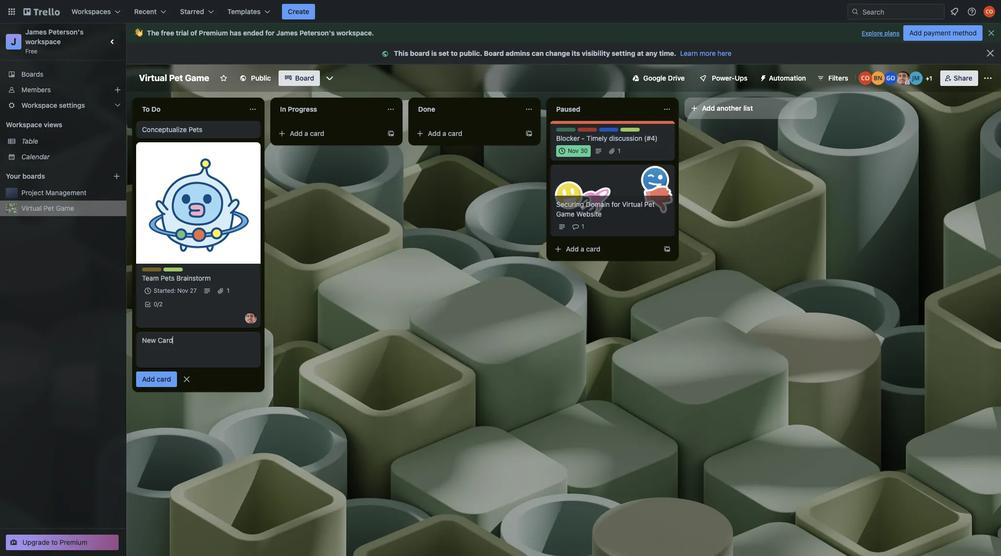 Task type: describe. For each thing, give the bounding box(es) containing it.
In Progress text field
[[274, 102, 381, 117]]

workspace settings
[[21, 101, 85, 109]]

banner containing 👋
[[126, 23, 1001, 43]]

for inside banner
[[265, 29, 275, 37]]

learn more here link
[[677, 49, 732, 57]]

drive
[[668, 74, 685, 82]]

here
[[718, 49, 732, 57]]

sm image for this board is set to public. board admins can change its visibility setting at any time.
[[380, 49, 394, 59]]

calendar link
[[21, 152, 121, 162]]

power-ups button
[[693, 71, 754, 86]]

1 down website
[[582, 223, 584, 231]]

upgrade
[[22, 539, 50, 547]]

/
[[157, 301, 159, 308]]

to
[[142, 105, 150, 113]]

filters
[[829, 74, 848, 82]]

in progress
[[280, 105, 317, 113]]

1 horizontal spatial to
[[451, 49, 458, 57]]

color: blue, title: "fyi" element
[[599, 128, 619, 135]]

color: green, title: "goal" element
[[556, 128, 576, 135]]

paused
[[556, 105, 580, 113]]

1 horizontal spatial premium
[[199, 29, 228, 37]]

2
[[159, 301, 163, 308]]

management
[[45, 189, 86, 197]]

workspace for workspace views
[[6, 121, 42, 129]]

pets for conceptualize
[[189, 125, 202, 134]]

share button
[[940, 71, 978, 86]]

public
[[251, 74, 271, 82]]

starred button
[[174, 4, 220, 19]]

add card
[[142, 375, 171, 384]]

add for add a card button related to in progress
[[290, 129, 303, 138]]

this member is an admin of this board. image
[[905, 81, 910, 85]]

color: bold lime, title: "team task" element
[[163, 268, 193, 275]]

this
[[394, 49, 408, 57]]

virtual pet game link
[[21, 204, 121, 213]]

color: yellow, title: none image
[[142, 268, 161, 272]]

another
[[717, 104, 742, 112]]

change
[[546, 49, 570, 57]]

1 horizontal spatial workspace
[[336, 29, 372, 37]]

add a card for in progress
[[290, 129, 324, 138]]

Enter a title for this card… text field
[[136, 332, 261, 368]]

add for add another list button
[[702, 104, 715, 112]]

google drive
[[643, 74, 685, 82]]

more
[[700, 49, 716, 57]]

nov inside option
[[568, 147, 579, 155]]

👋
[[134, 29, 143, 37]]

create button
[[282, 4, 315, 19]]

workspace for workspace settings
[[21, 101, 57, 109]]

peterson's inside banner
[[300, 29, 335, 37]]

public button
[[234, 71, 277, 86]]

explore
[[862, 30, 883, 37]]

1 right jeremy miller (jeremymiller198) icon
[[930, 75, 932, 82]]

google drive button
[[627, 71, 691, 86]]

-
[[582, 134, 585, 142]]

0 / 2
[[154, 301, 163, 308]]

templates
[[227, 7, 261, 16]]

1 horizontal spatial add a card
[[428, 129, 463, 138]]

ben nelson (bennelson96) image
[[871, 71, 885, 85]]

for inside securing domain for virtual pet game website
[[612, 200, 620, 209]]

brainstorm
[[176, 274, 211, 283]]

sm image for automation
[[756, 71, 769, 84]]

project management
[[21, 189, 86, 197]]

boards link
[[0, 67, 126, 82]]

Nov 30 checkbox
[[556, 145, 591, 157]]

1 vertical spatial nov
[[177, 287, 188, 295]]

ups
[[735, 74, 748, 82]]

workspace settings button
[[0, 98, 126, 113]]

pet inside text field
[[169, 73, 183, 83]]

virtual inside securing domain for virtual pet game website
[[622, 200, 643, 209]]

customize views image
[[325, 73, 335, 83]]

workspace inside james peterson's workspace free
[[25, 37, 61, 46]]

star or unstar board image
[[220, 74, 228, 82]]

color: red, title: "blocker" element
[[578, 128, 599, 135]]

👋 the free trial of premium has ended for james peterson's workspace .
[[134, 29, 374, 37]]

james inside james peterson's workspace free
[[25, 28, 47, 36]]

Done text field
[[412, 102, 519, 117]]

1 down team pets brainstorm "link"
[[227, 287, 230, 295]]

upgrade to premium link
[[6, 535, 119, 551]]

1 horizontal spatial add a card button
[[412, 126, 521, 142]]

j
[[11, 36, 16, 47]]

laugh image
[[638, 163, 672, 198]]

securing domain for virtual pet game website
[[556, 200, 655, 218]]

method
[[953, 29, 977, 37]]

create
[[288, 7, 309, 16]]

project management link
[[21, 188, 121, 198]]

1 vertical spatial board
[[295, 74, 314, 82]]

1 down blocker - timely discussion (#4) link
[[618, 147, 621, 155]]

virtual inside text field
[[139, 73, 167, 83]]

workspace views
[[6, 121, 62, 129]]

card left cancel image
[[157, 375, 171, 384]]

0 horizontal spatial to
[[51, 539, 58, 547]]

team pets brainstorm
[[142, 274, 211, 283]]

blocker - timely discussion (#4)
[[556, 134, 658, 142]]

list
[[744, 104, 753, 112]]

game inside text field
[[185, 73, 209, 83]]

To Do text field
[[136, 102, 243, 117]]

add board image
[[113, 173, 121, 180]]

at
[[637, 49, 644, 57]]

.
[[372, 29, 374, 37]]

blocker fyi
[[578, 128, 608, 135]]

add a card button for paused
[[551, 242, 659, 257]]

1 horizontal spatial a
[[443, 129, 446, 138]]

explore plans button
[[862, 28, 900, 39]]

gary orlando (garyorlando) image
[[884, 71, 898, 85]]

0 horizontal spatial virtual pet game
[[21, 204, 74, 213]]

create from template… image for add a card button related to in progress
[[387, 130, 395, 138]]

0 horizontal spatial james peterson (jamespeterson93) image
[[245, 313, 257, 324]]

to do
[[142, 105, 161, 113]]

Paused text field
[[551, 102, 658, 117]]

0 vertical spatial board
[[484, 49, 504, 57]]

explore plans
[[862, 30, 900, 37]]

+
[[926, 75, 930, 82]]

admins
[[506, 49, 530, 57]]

Board name text field
[[134, 71, 214, 86]]

your boards
[[6, 172, 45, 180]]

27
[[190, 287, 197, 295]]

0 notifications image
[[949, 6, 960, 18]]

blocker for blocker - timely discussion (#4)
[[556, 134, 580, 142]]

domain
[[586, 200, 610, 209]]

free
[[25, 48, 37, 55]]

fyi
[[599, 128, 608, 135]]

done
[[418, 105, 435, 113]]

Search field
[[859, 4, 944, 19]]

progress
[[288, 105, 317, 113]]

blocker - timely discussion (#4) link
[[556, 134, 669, 143]]

show menu image
[[983, 73, 993, 83]]

workspaces
[[71, 7, 111, 16]]

(#4)
[[644, 134, 658, 142]]

pet inside securing domain for virtual pet game website
[[644, 200, 655, 209]]

add payment method button
[[904, 25, 983, 41]]



Task type: locate. For each thing, give the bounding box(es) containing it.
0 horizontal spatial premium
[[60, 539, 87, 547]]

set
[[439, 49, 449, 57]]

add a card for paused
[[566, 245, 601, 253]]

boards
[[21, 70, 43, 78]]

for
[[265, 29, 275, 37], [612, 200, 620, 209]]

team inside "link"
[[142, 274, 159, 283]]

0 vertical spatial for
[[265, 29, 275, 37]]

card down in progress text field
[[310, 129, 324, 138]]

virtual down project at the left of page
[[21, 204, 42, 213]]

james
[[25, 28, 47, 36], [276, 29, 298, 37]]

goal
[[556, 128, 569, 135]]

0 horizontal spatial pets
[[161, 274, 175, 283]]

premium
[[199, 29, 228, 37], [60, 539, 87, 547]]

game down management
[[56, 204, 74, 213]]

the
[[147, 29, 159, 37]]

add a card
[[290, 129, 324, 138], [428, 129, 463, 138], [566, 245, 601, 253]]

1 vertical spatial sm image
[[756, 71, 769, 84]]

recent
[[134, 7, 157, 16]]

add payment method
[[910, 29, 977, 37]]

setting
[[612, 49, 636, 57]]

sm image inside automation button
[[756, 71, 769, 84]]

card for paused add a card button
[[586, 245, 601, 253]]

0 horizontal spatial virtual
[[21, 204, 42, 213]]

game inside securing domain for virtual pet game website
[[556, 210, 575, 218]]

add a card button down in progress text field
[[274, 126, 383, 142]]

1 horizontal spatial sm image
[[756, 71, 769, 84]]

add down done
[[428, 129, 441, 138]]

for right ended on the top of the page
[[265, 29, 275, 37]]

add card button
[[136, 372, 177, 388]]

0 horizontal spatial create from template… image
[[387, 130, 395, 138]]

peterson's down "create" button
[[300, 29, 335, 37]]

a for in progress
[[304, 129, 308, 138]]

game
[[185, 73, 209, 83], [56, 204, 74, 213], [556, 210, 575, 218]]

add
[[910, 29, 922, 37], [702, 104, 715, 112], [290, 129, 303, 138], [428, 129, 441, 138], [566, 245, 579, 253], [142, 375, 155, 384]]

plans
[[885, 30, 900, 37]]

0 horizontal spatial pet
[[44, 204, 54, 213]]

james peterson's workspace link
[[25, 28, 85, 46]]

add a card button down done text field
[[412, 126, 521, 142]]

pet
[[169, 73, 183, 83], [644, 200, 655, 209], [44, 204, 54, 213]]

members link
[[0, 82, 126, 98]]

0 vertical spatial to
[[451, 49, 458, 57]]

premium right upgrade
[[60, 539, 87, 547]]

nov
[[568, 147, 579, 155], [177, 287, 188, 295]]

1 vertical spatial premium
[[60, 539, 87, 547]]

board left customize views icon
[[295, 74, 314, 82]]

virtual pet game inside text field
[[139, 73, 209, 83]]

1 horizontal spatial james peterson (jamespeterson93) image
[[897, 71, 910, 85]]

1 horizontal spatial game
[[185, 73, 209, 83]]

add down in progress
[[290, 129, 303, 138]]

1 horizontal spatial create from template… image
[[525, 130, 533, 138]]

game left star or unstar board icon
[[185, 73, 209, 83]]

can
[[532, 49, 544, 57]]

workspace
[[336, 29, 372, 37], [25, 37, 61, 46]]

1 horizontal spatial board
[[484, 49, 504, 57]]

conceptualize
[[142, 125, 187, 134]]

google
[[643, 74, 666, 82]]

starred
[[180, 7, 204, 16]]

pet down project management
[[44, 204, 54, 213]]

boards
[[22, 172, 45, 180]]

add left cancel image
[[142, 375, 155, 384]]

1 vertical spatial workspace
[[25, 37, 61, 46]]

1 horizontal spatial for
[[612, 200, 620, 209]]

calendar
[[21, 153, 50, 161]]

team left task
[[163, 268, 179, 275]]

virtual up to do
[[139, 73, 167, 83]]

sm image
[[380, 49, 394, 59], [756, 71, 769, 84]]

0
[[154, 301, 157, 308]]

30
[[580, 147, 588, 155]]

securing
[[556, 200, 584, 209]]

board
[[484, 49, 504, 57], [295, 74, 314, 82]]

pets up started:
[[161, 274, 175, 283]]

1 create from template… image from the left
[[387, 130, 395, 138]]

1 horizontal spatial james
[[276, 29, 298, 37]]

task
[[180, 268, 193, 275]]

virtual down laugh image
[[622, 200, 643, 209]]

0 vertical spatial workspace
[[21, 101, 57, 109]]

visibility
[[582, 49, 610, 57]]

create from template… image
[[387, 130, 395, 138], [525, 130, 533, 138]]

add left another
[[702, 104, 715, 112]]

game down securing
[[556, 210, 575, 218]]

0 horizontal spatial add a card button
[[274, 126, 383, 142]]

a down progress
[[304, 129, 308, 138]]

1 horizontal spatial virtual pet game
[[139, 73, 209, 83]]

0 horizontal spatial game
[[56, 204, 74, 213]]

google drive icon image
[[633, 75, 640, 82]]

premium right of
[[199, 29, 228, 37]]

card for add a card button related to in progress
[[310, 129, 324, 138]]

virtual pet game down project management
[[21, 204, 74, 213]]

pets down to do text field
[[189, 125, 202, 134]]

add a card button down website
[[551, 242, 659, 257]]

0 vertical spatial virtual pet game
[[139, 73, 209, 83]]

blocker for blocker fyi
[[578, 128, 599, 135]]

add a card down website
[[566, 245, 601, 253]]

1 horizontal spatial nov
[[568, 147, 579, 155]]

add a card down done
[[428, 129, 463, 138]]

primary element
[[0, 0, 1001, 23]]

2 create from template… image from the left
[[525, 130, 533, 138]]

board right public.
[[484, 49, 504, 57]]

team for team task
[[163, 268, 179, 275]]

1 horizontal spatial pets
[[189, 125, 202, 134]]

0 horizontal spatial workspace
[[25, 37, 61, 46]]

1 horizontal spatial virtual
[[139, 73, 167, 83]]

for right domain
[[612, 200, 620, 209]]

jeremy miller (jeremymiller198) image
[[909, 71, 923, 85]]

table link
[[21, 137, 121, 146]]

2 horizontal spatial a
[[581, 245, 585, 253]]

nov left 27
[[177, 287, 188, 295]]

2 horizontal spatial game
[[556, 210, 575, 218]]

0 horizontal spatial sm image
[[380, 49, 394, 59]]

christina overa (christinaovera) image
[[984, 6, 995, 18]]

settings
[[59, 101, 85, 109]]

card
[[310, 129, 324, 138], [448, 129, 463, 138], [586, 245, 601, 253], [157, 375, 171, 384]]

0 horizontal spatial james
[[25, 28, 47, 36]]

timely
[[587, 134, 607, 142]]

2 horizontal spatial virtual
[[622, 200, 643, 209]]

add for paused add a card button
[[566, 245, 579, 253]]

recent button
[[128, 4, 172, 19]]

1 vertical spatial james peterson (jamespeterson93) image
[[245, 313, 257, 324]]

cancel image
[[182, 375, 191, 385]]

banner
[[126, 23, 1001, 43]]

board
[[410, 49, 430, 57]]

0 horizontal spatial for
[[265, 29, 275, 37]]

color: bold lime, title: none image
[[621, 128, 640, 132]]

workspace navigation collapse icon image
[[106, 35, 120, 49]]

wave image
[[134, 29, 143, 37]]

0 horizontal spatial add a card
[[290, 129, 324, 138]]

sm image left board
[[380, 49, 394, 59]]

to
[[451, 49, 458, 57], [51, 539, 58, 547]]

table
[[21, 137, 38, 145]]

team
[[163, 268, 179, 275], [142, 274, 159, 283]]

christina overa (christinaovera) image
[[859, 71, 872, 85]]

1 vertical spatial virtual pet game
[[21, 204, 74, 213]]

0 horizontal spatial nov
[[177, 287, 188, 295]]

upgrade to premium
[[22, 539, 87, 547]]

a for paused
[[581, 245, 585, 253]]

team down color: yellow, title: none image
[[142, 274, 159, 283]]

james down "create" button
[[276, 29, 298, 37]]

0 horizontal spatial team
[[142, 274, 159, 283]]

securing domain for virtual pet game website link
[[556, 200, 669, 219]]

a down website
[[581, 245, 585, 253]]

peterson's down back to home image
[[48, 28, 84, 36]]

templates button
[[222, 4, 276, 19]]

j link
[[6, 34, 21, 50]]

1 horizontal spatial peterson's
[[300, 29, 335, 37]]

1 vertical spatial workspace
[[6, 121, 42, 129]]

to right set
[[451, 49, 458, 57]]

add down website
[[566, 245, 579, 253]]

views
[[44, 121, 62, 129]]

add a card button for in progress
[[274, 126, 383, 142]]

0 horizontal spatial peterson's
[[48, 28, 84, 36]]

pets for team
[[161, 274, 175, 283]]

0 vertical spatial james peterson (jamespeterson93) image
[[897, 71, 910, 85]]

project
[[21, 189, 44, 197]]

add another list
[[702, 104, 753, 112]]

discussion
[[609, 134, 642, 142]]

pet down laugh image
[[644, 200, 655, 209]]

card for add a card button to the middle
[[448, 129, 463, 138]]

0 vertical spatial nov
[[568, 147, 579, 155]]

james inside banner
[[276, 29, 298, 37]]

add inside banner
[[910, 29, 922, 37]]

time.
[[659, 49, 677, 57]]

create from template… image
[[663, 246, 671, 253]]

james peterson's workspace free
[[25, 28, 85, 55]]

back to home image
[[23, 4, 60, 19]]

2 horizontal spatial pet
[[644, 200, 655, 209]]

1 vertical spatial to
[[51, 539, 58, 547]]

workspace down the "members"
[[21, 101, 57, 109]]

search image
[[852, 8, 859, 16]]

add another list button
[[685, 98, 817, 119]]

has
[[230, 29, 241, 37]]

add for add a card button to the middle
[[428, 129, 441, 138]]

automation
[[769, 74, 806, 82]]

add a card button
[[274, 126, 383, 142], [412, 126, 521, 142], [551, 242, 659, 257]]

sm image right ups
[[756, 71, 769, 84]]

share
[[954, 74, 973, 82]]

a down done text field
[[443, 129, 446, 138]]

nov left "30"
[[568, 147, 579, 155]]

0 vertical spatial premium
[[199, 29, 228, 37]]

2 horizontal spatial add a card button
[[551, 242, 659, 257]]

payment
[[924, 29, 951, 37]]

power-ups
[[712, 74, 748, 82]]

conceptualize pets
[[142, 125, 202, 134]]

1 vertical spatial for
[[612, 200, 620, 209]]

team for team pets brainstorm
[[142, 274, 159, 283]]

james peterson (jamespeterson93) image
[[897, 71, 910, 85], [245, 313, 257, 324]]

open information menu image
[[967, 7, 977, 17]]

0 horizontal spatial board
[[295, 74, 314, 82]]

a
[[304, 129, 308, 138], [443, 129, 446, 138], [581, 245, 585, 253]]

1 horizontal spatial pet
[[169, 73, 183, 83]]

workspace inside workspace settings popup button
[[21, 101, 57, 109]]

add left payment
[[910, 29, 922, 37]]

workspace up table
[[6, 121, 42, 129]]

any
[[646, 49, 658, 57]]

virtual pet game
[[139, 73, 209, 83], [21, 204, 74, 213]]

0 horizontal spatial a
[[304, 129, 308, 138]]

card down done text field
[[448, 129, 463, 138]]

james up free
[[25, 28, 47, 36]]

blocker left fyi
[[578, 128, 599, 135]]

add a card down progress
[[290, 129, 324, 138]]

board link
[[279, 71, 320, 86]]

is
[[431, 49, 437, 57]]

0 vertical spatial pets
[[189, 125, 202, 134]]

2 horizontal spatial add a card
[[566, 245, 601, 253]]

learn
[[680, 49, 698, 57]]

blocker up nov 30 option
[[556, 134, 580, 142]]

conceptualize pets link
[[142, 125, 255, 135]]

peterson's inside james peterson's workspace free
[[48, 28, 84, 36]]

premium inside upgrade to premium link
[[60, 539, 87, 547]]

add inside button
[[702, 104, 715, 112]]

your boards with 2 items element
[[6, 171, 98, 182]]

1 horizontal spatial team
[[163, 268, 179, 275]]

automation button
[[756, 71, 812, 86]]

to right upgrade
[[51, 539, 58, 547]]

+ 1
[[926, 75, 932, 82]]

started: nov 27
[[154, 287, 197, 295]]

free
[[161, 29, 174, 37]]

peterson's
[[48, 28, 84, 36], [300, 29, 335, 37]]

pet up to do text field
[[169, 73, 183, 83]]

pets inside "link"
[[161, 274, 175, 283]]

0 vertical spatial workspace
[[336, 29, 372, 37]]

0 vertical spatial sm image
[[380, 49, 394, 59]]

1 vertical spatial pets
[[161, 274, 175, 283]]

your
[[6, 172, 21, 180]]

create from template… image for add a card button to the middle
[[525, 130, 533, 138]]

members
[[21, 86, 51, 94]]

card down website
[[586, 245, 601, 253]]

website
[[577, 210, 602, 218]]

virtual pet game up to do text field
[[139, 73, 209, 83]]



Task type: vqa. For each thing, say whether or not it's contained in the screenshot.
the leftmost Add A Card button
yes



